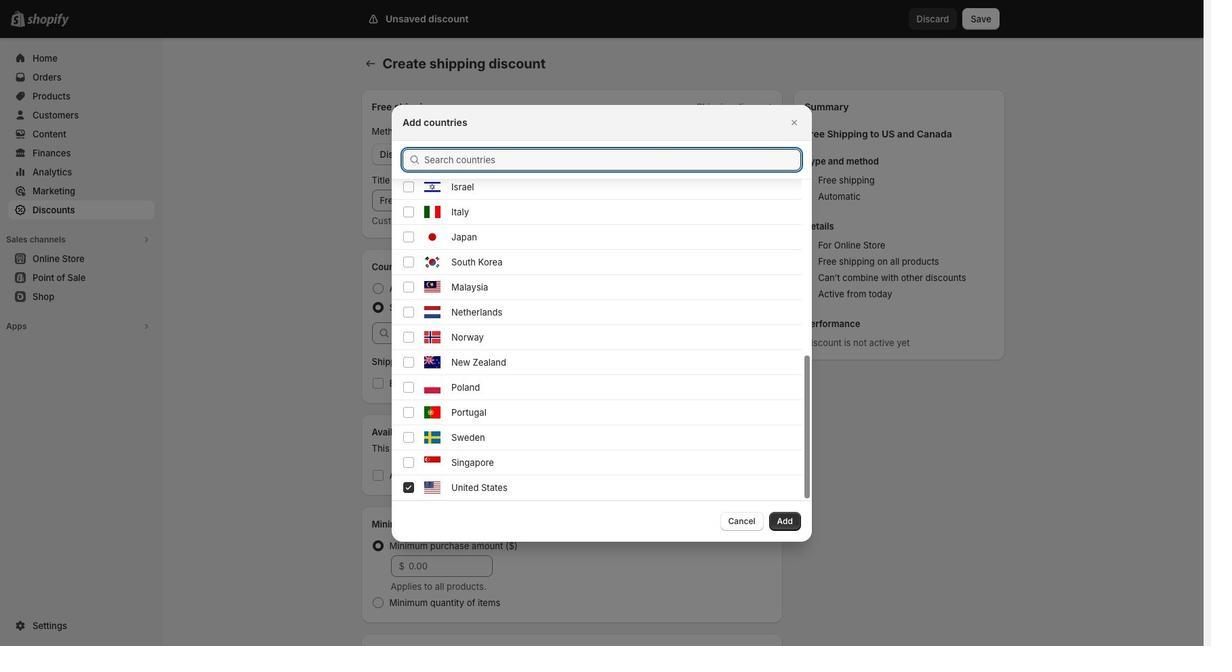 Task type: vqa. For each thing, say whether or not it's contained in the screenshot.
dialog
yes



Task type: describe. For each thing, give the bounding box(es) containing it.
shopify image
[[27, 14, 69, 27]]



Task type: locate. For each thing, give the bounding box(es) containing it.
Search countries text field
[[424, 149, 801, 170]]

dialog
[[0, 0, 1204, 542]]



